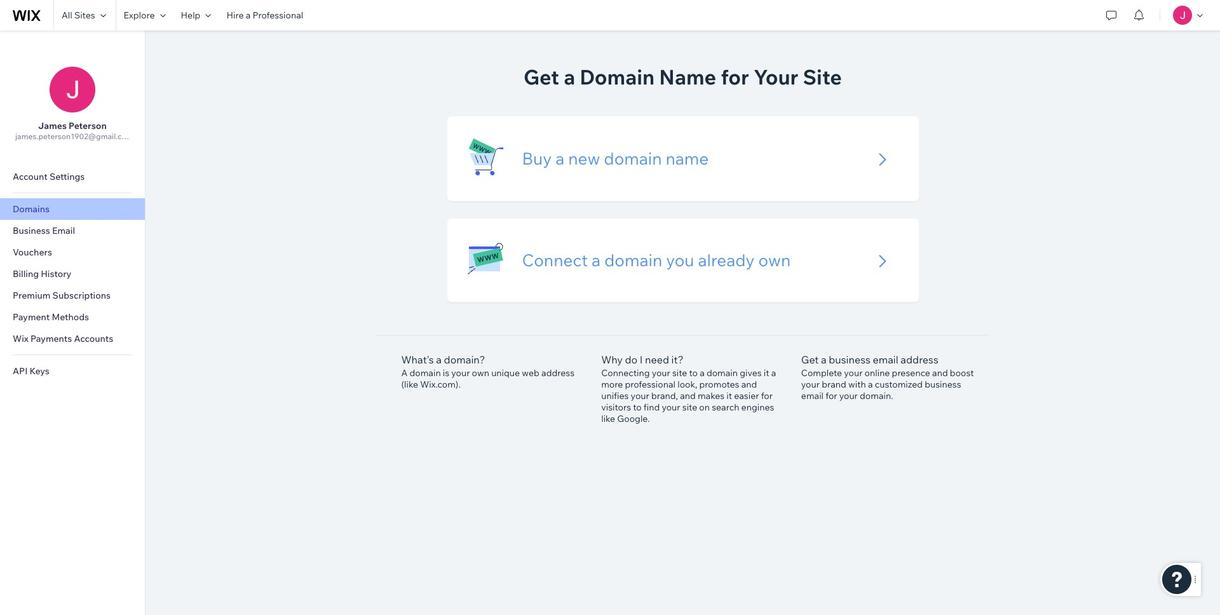 Task type: locate. For each thing, give the bounding box(es) containing it.
vouchers link
[[0, 241, 145, 263]]

hire a professional
[[226, 10, 303, 21]]

james
[[38, 120, 67, 132]]

payments
[[31, 333, 72, 344]]

james.peterson1902@gmail.com
[[15, 132, 133, 141]]

premium subscriptions link
[[0, 285, 145, 306]]

history
[[41, 268, 71, 280]]

premium
[[13, 290, 50, 301]]

email
[[52, 225, 75, 236]]

a
[[246, 10, 251, 21]]

help
[[181, 10, 200, 21]]

sidebar element
[[0, 31, 146, 615]]

business email link
[[0, 220, 145, 241]]

api
[[13, 365, 28, 377]]

explore
[[124, 10, 155, 21]]

vouchers
[[13, 247, 52, 258]]

methods
[[52, 311, 89, 323]]

all
[[62, 10, 72, 21]]

hire
[[226, 10, 244, 21]]

domains
[[13, 203, 50, 215]]

business
[[13, 225, 50, 236]]

premium subscriptions
[[13, 290, 111, 301]]

api keys
[[13, 365, 49, 377]]

hire a professional link
[[219, 0, 311, 31]]

domains link
[[0, 198, 145, 220]]

all sites
[[62, 10, 95, 21]]



Task type: vqa. For each thing, say whether or not it's contained in the screenshot.
field
no



Task type: describe. For each thing, give the bounding box(es) containing it.
sites
[[74, 10, 95, 21]]

api keys link
[[0, 360, 145, 382]]

payment methods link
[[0, 306, 145, 328]]

settings
[[50, 171, 85, 182]]

payment
[[13, 311, 50, 323]]

account settings
[[13, 171, 85, 182]]

subscriptions
[[52, 290, 111, 301]]

keys
[[30, 365, 49, 377]]

wix payments accounts link
[[0, 328, 145, 349]]

account
[[13, 171, 48, 182]]

james peterson james.peterson1902@gmail.com
[[15, 120, 133, 141]]

wix
[[13, 333, 29, 344]]

peterson
[[69, 120, 107, 132]]

billing history
[[13, 268, 71, 280]]

wix payments accounts
[[13, 333, 113, 344]]

payment methods
[[13, 311, 89, 323]]

billing
[[13, 268, 39, 280]]

billing history link
[[0, 263, 145, 285]]

accounts
[[74, 333, 113, 344]]

professional
[[253, 10, 303, 21]]

business email
[[13, 225, 75, 236]]

account settings link
[[0, 166, 145, 187]]

help button
[[173, 0, 219, 31]]



